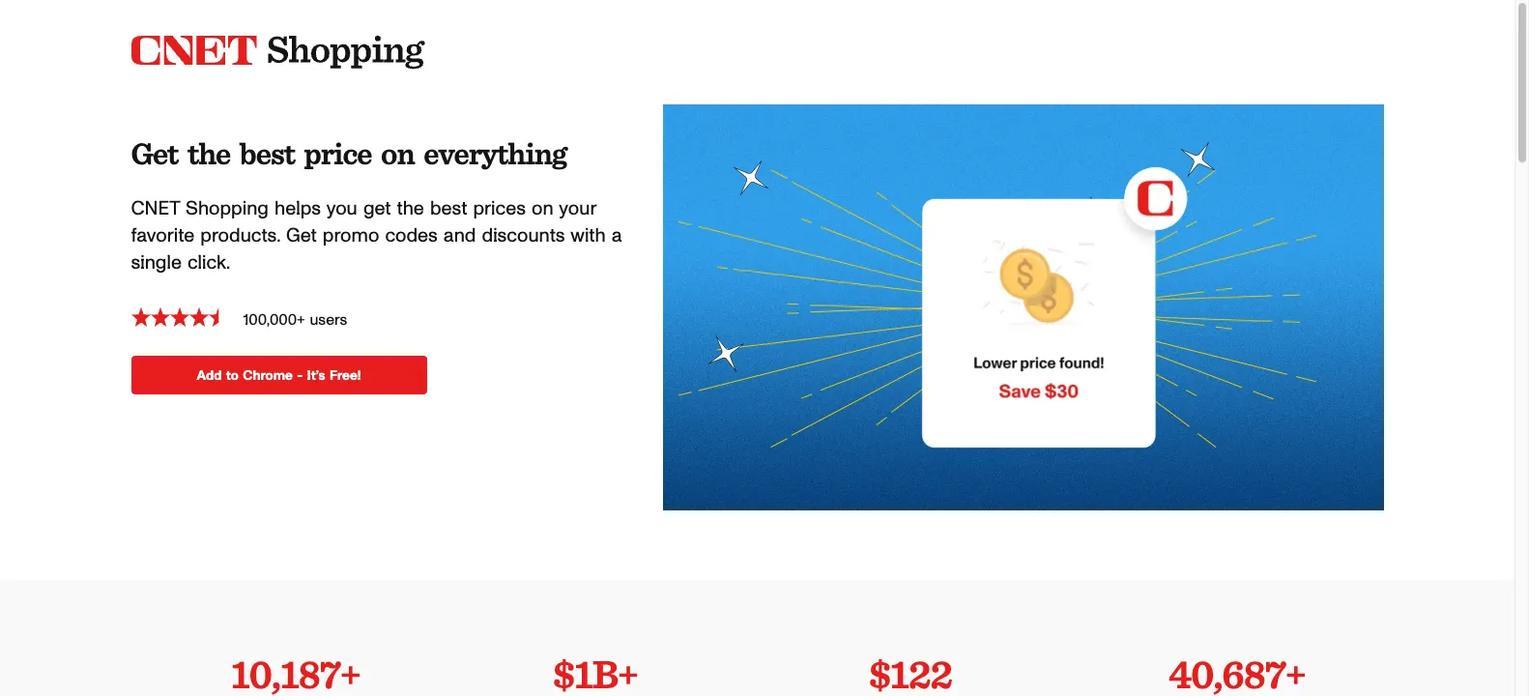 Task type: describe. For each thing, give the bounding box(es) containing it.
on inside cnet shopping helps you get the best prices on your favorite products. get promo codes and discounts with a single click.
[[532, 199, 554, 219]]

add to chrome - it's free!
[[197, 369, 361, 383]]

discounts
[[482, 226, 565, 246]]

free!
[[330, 369, 361, 383]]

single
[[131, 253, 182, 273]]

everything
[[424, 134, 566, 172]]

with
[[571, 226, 606, 246]]

prices
[[473, 199, 526, 219]]

price
[[304, 134, 372, 172]]

get the best price on everything
[[131, 134, 566, 172]]

click.
[[188, 253, 230, 273]]

get inside cnet shopping helps you get the best prices on your favorite products. get promo codes and discounts with a single click.
[[286, 226, 317, 246]]

users
[[310, 312, 347, 328]]

add
[[197, 369, 222, 383]]

0 horizontal spatial get
[[131, 134, 178, 172]]

your
[[559, 199, 597, 219]]



Task type: locate. For each thing, give the bounding box(es) containing it.
promo
[[323, 226, 379, 246]]

1 horizontal spatial on
[[532, 199, 554, 219]]

1 vertical spatial best
[[430, 199, 467, 219]]

cnet shopping helps you get the best prices on your favorite products. get promo codes and discounts with a single click.
[[131, 199, 622, 273]]

cnet
[[131, 199, 180, 219]]

best inside cnet shopping helps you get the best prices on your favorite products. get promo codes and discounts with a single click.
[[430, 199, 467, 219]]

0 vertical spatial best
[[240, 134, 295, 172]]

0 horizontal spatial the
[[187, 134, 230, 172]]

-
[[297, 369, 303, 383]]

a
[[612, 226, 622, 246]]

it's
[[307, 369, 325, 383]]

on up get
[[381, 134, 414, 172]]

100,000+ users
[[243, 312, 347, 328]]

1 vertical spatial on
[[532, 199, 554, 219]]

helps
[[275, 199, 321, 219]]

chrome
[[243, 369, 293, 383]]

priceblink extension image
[[663, 104, 1384, 511]]

add to chrome - it's free! link
[[131, 356, 427, 394]]

1 vertical spatial the
[[397, 199, 424, 219]]

best
[[240, 134, 295, 172], [430, 199, 467, 219]]

get up cnet
[[131, 134, 178, 172]]

the up shopping
[[187, 134, 230, 172]]

favorite
[[131, 226, 195, 246]]

0 vertical spatial on
[[381, 134, 414, 172]]

1 horizontal spatial the
[[397, 199, 424, 219]]

100,000+
[[243, 312, 305, 328]]

to
[[226, 369, 239, 383]]

products.
[[200, 226, 280, 246]]

1 horizontal spatial best
[[430, 199, 467, 219]]

1 vertical spatial get
[[286, 226, 317, 246]]

0 vertical spatial the
[[187, 134, 230, 172]]

on
[[381, 134, 414, 172], [532, 199, 554, 219]]

best up and at the top of page
[[430, 199, 467, 219]]

you
[[327, 199, 358, 219]]

codes
[[385, 226, 438, 246]]

get down helps
[[286, 226, 317, 246]]

and
[[444, 226, 476, 246]]

0 horizontal spatial on
[[381, 134, 414, 172]]

1 horizontal spatial get
[[286, 226, 317, 246]]

0 horizontal spatial best
[[240, 134, 295, 172]]

0 vertical spatial get
[[131, 134, 178, 172]]

the up codes
[[397, 199, 424, 219]]

get
[[131, 134, 178, 172], [286, 226, 317, 246]]

the
[[187, 134, 230, 172], [397, 199, 424, 219]]

the inside cnet shopping helps you get the best prices on your favorite products. get promo codes and discounts with a single click.
[[397, 199, 424, 219]]

on up discounts
[[532, 199, 554, 219]]

get
[[363, 199, 391, 219]]

shopping
[[186, 199, 269, 219]]

best up helps
[[240, 134, 295, 172]]



Task type: vqa. For each thing, say whether or not it's contained in the screenshot.
Price Finder link
no



